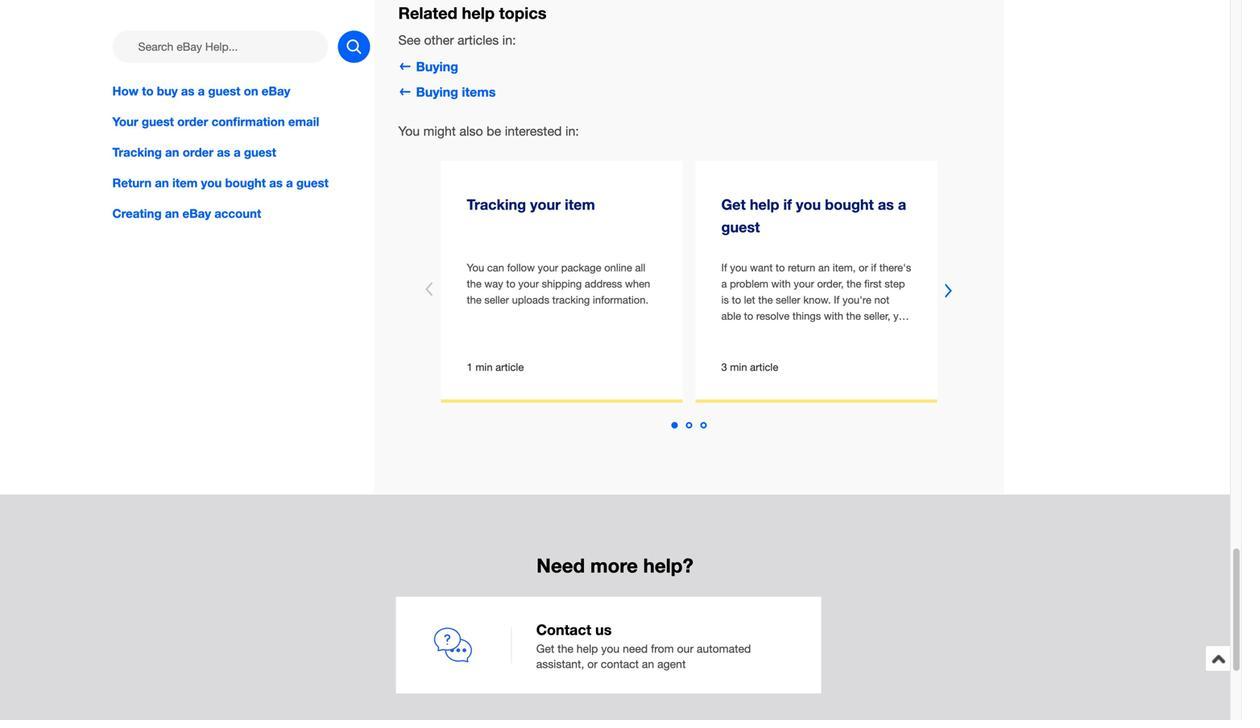 Task type: locate. For each thing, give the bounding box(es) containing it.
or up first at right
[[859, 261, 868, 274]]

shipping
[[542, 277, 582, 290]]

confirmation
[[212, 114, 285, 129]]

you
[[398, 124, 420, 139], [467, 261, 484, 274]]

1 horizontal spatial get
[[721, 196, 746, 213]]

order down your guest order confirmation email
[[183, 145, 214, 160]]

help.
[[787, 326, 810, 338]]

might
[[423, 124, 456, 139]]

0 horizontal spatial help
[[462, 3, 495, 22]]

bought inside return an item you bought as a guest link
[[225, 176, 266, 190]]

let
[[744, 293, 755, 306]]

article
[[496, 361, 524, 373], [750, 361, 779, 373]]

seller
[[485, 293, 509, 306], [776, 293, 801, 306]]

seller down way at the top left
[[485, 293, 509, 306]]

the right let
[[758, 293, 773, 306]]

item up the creating an ebay account
[[172, 176, 198, 190]]

how
[[112, 84, 139, 98]]

0 horizontal spatial us
[[595, 621, 612, 639]]

the up assistant,
[[558, 642, 574, 656]]

1 horizontal spatial article
[[750, 361, 779, 373]]

1 vertical spatial help
[[750, 196, 779, 213]]

or inside contact us get the help you need from our automated assistant, or contact an agent
[[588, 658, 598, 671]]

ebay
[[262, 84, 290, 98], [182, 206, 211, 221]]

us right ask
[[761, 326, 772, 338]]

able
[[721, 310, 741, 322]]

if
[[783, 196, 792, 213], [871, 261, 877, 274]]

seller up resolve on the top of the page
[[776, 293, 801, 306]]

0 vertical spatial you
[[398, 124, 420, 139]]

a
[[198, 84, 205, 98], [234, 145, 241, 160], [286, 176, 293, 190], [898, 196, 906, 213], [721, 277, 727, 290]]

to right "is"
[[732, 293, 741, 306]]

order for an
[[183, 145, 214, 160]]

online
[[604, 261, 632, 274]]

an
[[165, 145, 179, 160], [155, 176, 169, 190], [165, 206, 179, 221], [818, 261, 830, 274], [642, 658, 654, 671]]

to inside the you can follow your package online all the way to your shipping address when the seller uploads tracking information.
[[506, 277, 516, 290]]

a up 'there's'
[[898, 196, 906, 213]]

topics
[[499, 3, 547, 22]]

tracking up return
[[112, 145, 162, 160]]

0 vertical spatial order
[[177, 114, 208, 129]]

0 horizontal spatial ebay
[[182, 206, 211, 221]]

1 horizontal spatial if
[[871, 261, 877, 274]]

to
[[142, 84, 154, 98], [776, 261, 785, 274], [506, 277, 516, 290], [732, 293, 741, 306], [744, 310, 753, 322], [775, 326, 784, 338]]

0 vertical spatial if
[[721, 261, 727, 274]]

our
[[677, 642, 694, 656]]

0 vertical spatial with
[[772, 277, 791, 290]]

min right 3
[[730, 361, 747, 373]]

a up your guest order confirmation email
[[198, 84, 205, 98]]

in:
[[502, 33, 516, 47], [566, 124, 579, 139]]

the down you're
[[846, 310, 861, 322]]

1 vertical spatial get
[[536, 642, 555, 656]]

0 vertical spatial tracking
[[112, 145, 162, 160]]

0 horizontal spatial if
[[783, 196, 792, 213]]

1 horizontal spatial in:
[[566, 124, 579, 139]]

item,
[[833, 261, 856, 274]]

0 horizontal spatial seller
[[485, 293, 509, 306]]

2 buying from the top
[[416, 84, 458, 99]]

seller inside 'if you want to return an item, or if there's a problem with your order, the first step is to let the seller know. if you're not able to resolve things with the seller, you can ask us to help.'
[[776, 293, 801, 306]]

you left follow
[[467, 261, 484, 274]]

buying link
[[398, 59, 458, 74]]

0 horizontal spatial item
[[172, 176, 198, 190]]

you inside get help if you bought as a guest
[[796, 196, 821, 213]]

buy
[[157, 84, 178, 98]]

tracking for tracking your item
[[467, 196, 526, 213]]

1 horizontal spatial item
[[565, 196, 595, 213]]

1 horizontal spatial you
[[467, 261, 484, 274]]

min right 1
[[476, 361, 493, 373]]

0 horizontal spatial if
[[721, 261, 727, 274]]

you up return on the top right
[[796, 196, 821, 213]]

or left contact
[[588, 658, 598, 671]]

2 vertical spatial help
[[577, 642, 598, 656]]

with down want
[[772, 277, 791, 290]]

an inside tracking an order as a guest link
[[165, 145, 179, 160]]

0 horizontal spatial you
[[398, 124, 420, 139]]

min
[[476, 361, 493, 373], [730, 361, 747, 373]]

item
[[172, 176, 198, 190], [565, 196, 595, 213]]

an down need
[[642, 658, 654, 671]]

want
[[750, 261, 773, 274]]

bought up item,
[[825, 196, 874, 213]]

us up contact
[[595, 621, 612, 639]]

bought inside get help if you bought as a guest
[[825, 196, 874, 213]]

0 horizontal spatial in:
[[502, 33, 516, 47]]

0 horizontal spatial with
[[772, 277, 791, 290]]

an down your guest order confirmation email
[[165, 145, 179, 160]]

a down tracking an order as a guest link
[[286, 176, 293, 190]]

1 vertical spatial item
[[565, 196, 595, 213]]

an up order,
[[818, 261, 830, 274]]

you
[[201, 176, 222, 190], [796, 196, 821, 213], [730, 261, 747, 274], [894, 310, 911, 322], [601, 642, 620, 656]]

package
[[561, 261, 601, 274]]

buying
[[416, 59, 458, 74], [416, 84, 458, 99]]

related help topics
[[398, 3, 547, 22]]

if
[[721, 261, 727, 274], [834, 293, 840, 306]]

your down return on the top right
[[794, 277, 814, 290]]

your
[[530, 196, 561, 213], [538, 261, 558, 274], [518, 277, 539, 290], [794, 277, 814, 290]]

help up want
[[750, 196, 779, 213]]

1 buying from the top
[[416, 59, 458, 74]]

seller inside the you can follow your package online all the way to your shipping address when the seller uploads tracking information.
[[485, 293, 509, 306]]

things
[[793, 310, 821, 322]]

1 vertical spatial us
[[595, 621, 612, 639]]

0 horizontal spatial tracking
[[112, 145, 162, 160]]

guest up want
[[721, 218, 760, 236]]

article for get help if you bought as a guest
[[750, 361, 779, 373]]

get
[[721, 196, 746, 213], [536, 642, 555, 656]]

1 vertical spatial tracking
[[467, 196, 526, 213]]

1 vertical spatial in:
[[566, 124, 579, 139]]

1 horizontal spatial min
[[730, 361, 747, 373]]

help up 'articles' on the top
[[462, 3, 495, 22]]

2 horizontal spatial help
[[750, 196, 779, 213]]

can
[[487, 261, 504, 274], [721, 326, 739, 338]]

in: right interested
[[566, 124, 579, 139]]

return an item you bought as a guest link
[[112, 174, 370, 192]]

order up tracking an order as a guest
[[177, 114, 208, 129]]

1 horizontal spatial help
[[577, 642, 598, 656]]

0 vertical spatial if
[[783, 196, 792, 213]]

2 seller from the left
[[776, 293, 801, 306]]

an for item
[[155, 176, 169, 190]]

2 article from the left
[[750, 361, 779, 373]]

your
[[112, 114, 138, 129]]

1 vertical spatial if
[[871, 261, 877, 274]]

creating an ebay account
[[112, 206, 261, 221]]

with
[[772, 277, 791, 290], [824, 310, 843, 322]]

order,
[[817, 277, 844, 290]]

as
[[181, 84, 195, 98], [217, 145, 230, 160], [269, 176, 283, 190], [878, 196, 894, 213]]

1
[[467, 361, 473, 373]]

tracking up follow
[[467, 196, 526, 213]]

an for ebay
[[165, 206, 179, 221]]

if up return on the top right
[[783, 196, 792, 213]]

1 seller from the left
[[485, 293, 509, 306]]

3
[[721, 361, 727, 373]]

0 horizontal spatial can
[[487, 261, 504, 274]]

buying items
[[416, 84, 496, 99]]

a inside how to buy as a guest on ebay link
[[198, 84, 205, 98]]

1 vertical spatial order
[[183, 145, 214, 160]]

buying for buying items
[[416, 84, 458, 99]]

1 vertical spatial bought
[[825, 196, 874, 213]]

get inside get help if you bought as a guest
[[721, 196, 746, 213]]

0 vertical spatial or
[[859, 261, 868, 274]]

1 vertical spatial buying
[[416, 84, 458, 99]]

0 horizontal spatial or
[[588, 658, 598, 671]]

0 vertical spatial in:
[[502, 33, 516, 47]]

step
[[885, 277, 905, 290]]

you up problem
[[730, 261, 747, 274]]

need
[[623, 642, 648, 656]]

1 horizontal spatial if
[[834, 293, 840, 306]]

1 vertical spatial ebay
[[182, 206, 211, 221]]

a inside 'if you want to return an item, or if there's a problem with your order, the first step is to let the seller know. if you're not able to resolve things with the seller, you can ask us to help.'
[[721, 277, 727, 290]]

1 min from the left
[[476, 361, 493, 373]]

your guest order confirmation email link
[[112, 113, 370, 131]]

0 vertical spatial get
[[721, 196, 746, 213]]

order for guest
[[177, 114, 208, 129]]

if inside get help if you bought as a guest
[[783, 196, 792, 213]]

or
[[859, 261, 868, 274], [588, 658, 598, 671]]

0 horizontal spatial article
[[496, 361, 524, 373]]

in: down the topics
[[502, 33, 516, 47]]

0 vertical spatial item
[[172, 176, 198, 190]]

buying down buying link
[[416, 84, 458, 99]]

order
[[177, 114, 208, 129], [183, 145, 214, 160]]

tracking an order as a guest
[[112, 145, 276, 160]]

if inside 'if you want to return an item, or if there's a problem with your order, the first step is to let the seller know. if you're not able to resolve things with the seller, you can ask us to help.'
[[871, 261, 877, 274]]

1 horizontal spatial us
[[761, 326, 772, 338]]

1 vertical spatial with
[[824, 310, 843, 322]]

1 horizontal spatial or
[[859, 261, 868, 274]]

1 horizontal spatial bought
[[825, 196, 874, 213]]

as up 'there's'
[[878, 196, 894, 213]]

0 horizontal spatial min
[[476, 361, 493, 373]]

return
[[788, 261, 816, 274]]

account
[[214, 206, 261, 221]]

article for tracking your item
[[496, 361, 524, 373]]

an inside creating an ebay account link
[[165, 206, 179, 221]]

1 vertical spatial you
[[467, 261, 484, 274]]

you inside the you can follow your package online all the way to your shipping address when the seller uploads tracking information.
[[467, 261, 484, 274]]

can up way at the top left
[[487, 261, 504, 274]]

contact
[[601, 658, 639, 671]]

1 horizontal spatial tracking
[[467, 196, 526, 213]]

article down ask
[[750, 361, 779, 373]]

you up contact
[[601, 642, 620, 656]]

return
[[112, 176, 152, 190]]

1 horizontal spatial ebay
[[262, 84, 290, 98]]

if down order,
[[834, 293, 840, 306]]

tracking inside tracking an order as a guest link
[[112, 145, 162, 160]]

an right return
[[155, 176, 169, 190]]

0 vertical spatial us
[[761, 326, 772, 338]]

or inside 'if you want to return an item, or if there's a problem with your order, the first step is to let the seller know. if you're not able to resolve things with the seller, you can ask us to help.'
[[859, 261, 868, 274]]

a up "is"
[[721, 277, 727, 290]]

us
[[761, 326, 772, 338], [595, 621, 612, 639]]

to right want
[[776, 261, 785, 274]]

way
[[485, 277, 503, 290]]

to right way at the top left
[[506, 277, 516, 290]]

help down contact
[[577, 642, 598, 656]]

ebay down return an item you bought as a guest at the top left
[[182, 206, 211, 221]]

1 article from the left
[[496, 361, 524, 373]]

bought
[[225, 176, 266, 190], [825, 196, 874, 213]]

1 horizontal spatial seller
[[776, 293, 801, 306]]

first
[[864, 277, 882, 290]]

tracking
[[552, 293, 590, 306]]

problem
[[730, 277, 769, 290]]

item for your
[[565, 196, 595, 213]]

0 vertical spatial ebay
[[262, 84, 290, 98]]

help inside get help if you bought as a guest
[[750, 196, 779, 213]]

if you want to return an item, or if there's a problem with your order, the first step is to let the seller know. if you're not able to resolve things with the seller, you can ask us to help.
[[721, 261, 911, 338]]

to left "buy"
[[142, 84, 154, 98]]

a down your guest order confirmation email link
[[234, 145, 241, 160]]

ebay right on at the left top of page
[[262, 84, 290, 98]]

if up "is"
[[721, 261, 727, 274]]

if up first at right
[[871, 261, 877, 274]]

min for tracking your item
[[476, 361, 493, 373]]

0 horizontal spatial get
[[536, 642, 555, 656]]

1 vertical spatial or
[[588, 658, 598, 671]]

can down able
[[721, 326, 739, 338]]

how to buy as a guest on ebay
[[112, 84, 290, 98]]

1 horizontal spatial can
[[721, 326, 739, 338]]

articles
[[458, 33, 499, 47]]

buying down other on the left
[[416, 59, 458, 74]]

more
[[590, 554, 638, 577]]

you can follow your package online all the way to your shipping address when the seller uploads tracking information.
[[467, 261, 650, 306]]

you left might
[[398, 124, 420, 139]]

how to buy as a guest on ebay link
[[112, 82, 370, 100]]

help?
[[643, 554, 694, 577]]

0 vertical spatial can
[[487, 261, 504, 274]]

item up package
[[565, 196, 595, 213]]

tracking
[[112, 145, 162, 160], [467, 196, 526, 213]]

items
[[462, 84, 496, 99]]

0 vertical spatial bought
[[225, 176, 266, 190]]

0 vertical spatial help
[[462, 3, 495, 22]]

creating an ebay account link
[[112, 205, 370, 223]]

0 horizontal spatial bought
[[225, 176, 266, 190]]

an right creating
[[165, 206, 179, 221]]

know.
[[804, 293, 831, 306]]

bought down tracking an order as a guest link
[[225, 176, 266, 190]]

an inside return an item you bought as a guest link
[[155, 176, 169, 190]]

with down know.
[[824, 310, 843, 322]]

2 min from the left
[[730, 361, 747, 373]]

email
[[288, 114, 319, 129]]

1 vertical spatial can
[[721, 326, 739, 338]]

you down tracking an order as a guest
[[201, 176, 222, 190]]

article right 1
[[496, 361, 524, 373]]

tracking an order as a guest link
[[112, 143, 370, 161]]

0 vertical spatial buying
[[416, 59, 458, 74]]



Task type: describe. For each thing, give the bounding box(es) containing it.
ebay inside creating an ebay account link
[[182, 206, 211, 221]]

when
[[625, 277, 650, 290]]

the left uploads
[[467, 293, 482, 306]]

bought for item
[[225, 176, 266, 190]]

there's
[[880, 261, 911, 274]]

guest down "buy"
[[142, 114, 174, 129]]

your up uploads
[[518, 277, 539, 290]]

creating
[[112, 206, 162, 221]]

also
[[460, 124, 483, 139]]

tracking your item
[[467, 196, 595, 213]]

your up 'shipping'
[[538, 261, 558, 274]]

to up ask
[[744, 310, 753, 322]]

be
[[487, 124, 501, 139]]

your inside 'if you want to return an item, or if there's a problem with your order, the first step is to let the seller know. if you're not able to resolve things with the seller, you can ask us to help.'
[[794, 277, 814, 290]]

follow
[[507, 261, 535, 274]]

us inside 'if you want to return an item, or if there's a problem with your order, the first step is to let the seller know. if you're not able to resolve things with the seller, you can ask us to help.'
[[761, 326, 772, 338]]

the left way at the top left
[[467, 277, 482, 290]]

1 min article
[[467, 361, 524, 373]]

get help if you bought as a guest
[[721, 196, 906, 236]]

buying for buying link
[[416, 59, 458, 74]]

interested
[[505, 124, 562, 139]]

assistant,
[[536, 658, 584, 671]]

as down tracking an order as a guest link
[[269, 176, 283, 190]]

Search eBay Help... text field
[[112, 31, 328, 63]]

you might also be interested in:
[[398, 124, 579, 139]]

guest down email
[[296, 176, 329, 190]]

you for you can follow your package online all the way to your shipping address when the seller uploads tracking information.
[[467, 261, 484, 274]]

item for an
[[172, 176, 198, 190]]

help for if
[[750, 196, 779, 213]]

you for you might also be interested in:
[[398, 124, 420, 139]]

ask
[[741, 326, 758, 338]]

your guest order confirmation email
[[112, 114, 319, 129]]

as right "buy"
[[181, 84, 195, 98]]

a inside return an item you bought as a guest link
[[286, 176, 293, 190]]

can inside the you can follow your package online all the way to your shipping address when the seller uploads tracking information.
[[487, 261, 504, 274]]

an inside contact us get the help you need from our automated assistant, or contact an agent
[[642, 658, 654, 671]]

a inside get help if you bought as a guest
[[898, 196, 906, 213]]

can inside 'if you want to return an item, or if there's a problem with your order, the first step is to let the seller know. if you're not able to resolve things with the seller, you can ask us to help.'
[[721, 326, 739, 338]]

is
[[721, 293, 729, 306]]

1 vertical spatial if
[[834, 293, 840, 306]]

need
[[537, 554, 585, 577]]

guest down confirmation
[[244, 145, 276, 160]]

other
[[424, 33, 454, 47]]

address
[[585, 277, 622, 290]]

get inside contact us get the help you need from our automated assistant, or contact an agent
[[536, 642, 555, 656]]

an for order
[[165, 145, 179, 160]]

an inside 'if you want to return an item, or if there's a problem with your order, the first step is to let the seller know. if you're not able to resolve things with the seller, you can ask us to help.'
[[818, 261, 830, 274]]

related
[[398, 3, 457, 22]]

you inside contact us get the help you need from our automated assistant, or contact an agent
[[601, 642, 620, 656]]

information.
[[593, 293, 649, 306]]

you're
[[843, 293, 872, 306]]

guest left on at the left top of page
[[208, 84, 240, 98]]

help inside contact us get the help you need from our automated assistant, or contact an agent
[[577, 642, 598, 656]]

to down resolve on the top of the page
[[775, 326, 784, 338]]

ebay inside how to buy as a guest on ebay link
[[262, 84, 290, 98]]

your up follow
[[530, 196, 561, 213]]

agent
[[658, 658, 686, 671]]

see
[[398, 33, 421, 47]]

buying items link
[[398, 84, 496, 99]]

the up you're
[[847, 277, 862, 290]]

contact us get the help you need from our automated assistant, or contact an agent
[[536, 621, 751, 671]]

not
[[875, 293, 890, 306]]

return an item you bought as a guest
[[112, 176, 329, 190]]

seller,
[[864, 310, 891, 322]]

the inside contact us get the help you need from our automated assistant, or contact an agent
[[558, 642, 574, 656]]

tracking for tracking an order as a guest
[[112, 145, 162, 160]]

on
[[244, 84, 258, 98]]

guest inside get help if you bought as a guest
[[721, 218, 760, 236]]

you right seller,
[[894, 310, 911, 322]]

3 min article
[[721, 361, 779, 373]]

need more help?
[[537, 554, 694, 577]]

from
[[651, 642, 674, 656]]

see other articles in:
[[398, 33, 516, 47]]

a inside tracking an order as a guest link
[[234, 145, 241, 160]]

automated
[[697, 642, 751, 656]]

all
[[635, 261, 646, 274]]

as up return an item you bought as a guest at the top left
[[217, 145, 230, 160]]

contact
[[536, 621, 591, 639]]

as inside get help if you bought as a guest
[[878, 196, 894, 213]]

us inside contact us get the help you need from our automated assistant, or contact an agent
[[595, 621, 612, 639]]

resolve
[[756, 310, 790, 322]]

uploads
[[512, 293, 550, 306]]

1 horizontal spatial with
[[824, 310, 843, 322]]

min for get help if you bought as a guest
[[730, 361, 747, 373]]

help for topics
[[462, 3, 495, 22]]

bought for if
[[825, 196, 874, 213]]



Task type: vqa. For each thing, say whether or not it's contained in the screenshot.
How
yes



